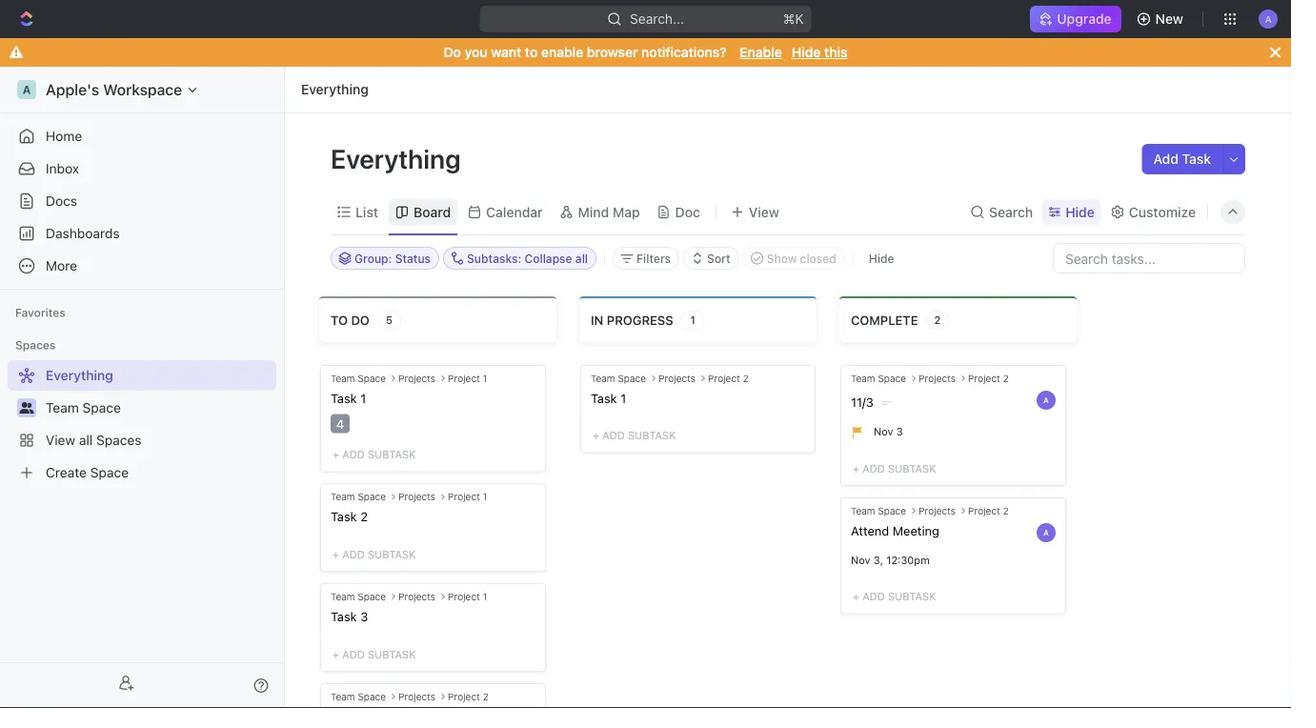 Task type: locate. For each thing, give the bounding box(es) containing it.
add down ‎task 2
[[342, 548, 365, 561]]

new button
[[1129, 4, 1196, 34]]

0 vertical spatial view
[[749, 204, 780, 220]]

2 vertical spatial task
[[331, 609, 357, 624]]

3 for nov 3
[[897, 426, 904, 438]]

1 vertical spatial nov
[[851, 554, 871, 567]]

3 for task 3
[[361, 609, 368, 624]]

nov inside dropdown button
[[874, 426, 894, 438]]

hide inside button
[[869, 252, 895, 265]]

to right want
[[525, 44, 538, 60]]

project 2
[[708, 373, 749, 384], [969, 373, 1009, 384], [969, 505, 1009, 516], [448, 691, 489, 702]]

in progress
[[591, 313, 674, 327]]

all
[[576, 252, 588, 265], [79, 432, 93, 448]]

team right the user group image on the left of page
[[46, 400, 79, 416]]

to do
[[331, 313, 370, 327]]

1 vertical spatial hide
[[1066, 204, 1095, 220]]

1 vertical spatial to
[[331, 313, 348, 327]]

favorites
[[15, 306, 66, 319]]

1 vertical spatial task
[[591, 391, 617, 405]]

everything
[[301, 82, 369, 97], [331, 143, 467, 174], [46, 368, 113, 383]]

nov for nov 3
[[874, 426, 894, 438]]

2 horizontal spatial task
[[1183, 151, 1212, 167]]

board link
[[410, 199, 451, 225]]

2 horizontal spatial 3
[[897, 426, 904, 438]]

favorites button
[[8, 301, 73, 324]]

2 vertical spatial hide
[[869, 252, 895, 265]]

2 vertical spatial everything
[[46, 368, 113, 383]]

0 vertical spatial nov
[[874, 426, 894, 438]]

+ up attend
[[853, 462, 860, 475]]

to left do
[[331, 313, 348, 327]]

team up attend
[[851, 505, 876, 516]]

space up ‎task 1
[[358, 373, 386, 384]]

subtask
[[628, 430, 676, 442], [368, 449, 416, 461], [888, 462, 937, 475], [368, 548, 416, 561], [888, 591, 937, 603], [368, 648, 416, 661]]

spaces up create space link
[[96, 432, 142, 448]]

team space
[[331, 373, 386, 384], [591, 373, 647, 384], [851, 373, 907, 384], [46, 400, 121, 416], [331, 492, 386, 503], [851, 505, 907, 516], [331, 591, 386, 602], [331, 691, 386, 702]]

task for task 3
[[331, 609, 357, 624]]

1 project 1 from the top
[[448, 373, 487, 384]]

‎task up 4 on the bottom left of the page
[[331, 391, 357, 405]]

0 vertical spatial project 1
[[448, 373, 487, 384]]

nov 3 , 12:30 pm
[[851, 554, 930, 567]]

1 horizontal spatial hide
[[869, 252, 895, 265]]

more
[[46, 258, 77, 274]]

+
[[593, 430, 600, 442], [333, 449, 339, 461], [853, 462, 860, 475], [333, 548, 339, 561], [853, 591, 860, 603], [333, 648, 339, 661]]

doc link
[[672, 199, 701, 225]]

0 horizontal spatial view
[[46, 432, 75, 448]]

view all spaces link
[[8, 425, 273, 456]]

0 horizontal spatial task
[[331, 609, 357, 624]]

1 vertical spatial 3
[[874, 554, 881, 567]]

workspace
[[103, 81, 182, 99]]

view inside button
[[749, 204, 780, 220]]

list link
[[352, 199, 378, 225]]

team space down task 3
[[331, 691, 386, 702]]

hide
[[792, 44, 821, 60], [1066, 204, 1095, 220], [869, 252, 895, 265]]

1 horizontal spatial 3
[[874, 554, 881, 567]]

1 horizontal spatial to
[[525, 44, 538, 60]]

filters
[[637, 252, 671, 265]]

0 vertical spatial task
[[1183, 151, 1212, 167]]

all up create space
[[79, 432, 93, 448]]

0 horizontal spatial 3
[[361, 609, 368, 624]]

project 1
[[448, 373, 487, 384], [448, 492, 487, 503], [448, 591, 487, 602]]

team space inside 'tree'
[[46, 400, 121, 416]]

all right collapse
[[576, 252, 588, 265]]

0 horizontal spatial all
[[79, 432, 93, 448]]

add task button
[[1143, 144, 1223, 174]]

0 vertical spatial to
[[525, 44, 538, 60]]

+ down 4 on the bottom left of the page
[[333, 449, 339, 461]]

calendar link
[[483, 199, 543, 225]]

‎task for ‎task 2
[[331, 510, 357, 524]]

show closed
[[767, 252, 837, 265]]

in
[[591, 313, 604, 327]]

0 vertical spatial ‎task
[[331, 391, 357, 405]]

collapse
[[525, 252, 573, 265]]

space down view all spaces
[[90, 465, 129, 481]]

projects
[[399, 373, 436, 384], [659, 373, 696, 384], [919, 373, 956, 384], [399, 492, 436, 503], [919, 505, 956, 516], [399, 591, 436, 602], [399, 691, 436, 702]]

hide up complete
[[869, 252, 895, 265]]

0 horizontal spatial nov
[[851, 554, 871, 567]]

1 vertical spatial view
[[46, 432, 75, 448]]

+ add subtask down the nov 3 dropdown button
[[853, 462, 937, 475]]

1 vertical spatial project 1
[[448, 492, 487, 503]]

enable
[[542, 44, 584, 60]]

team space up ‎task 1
[[331, 373, 386, 384]]

tree
[[8, 360, 276, 488]]

‎task for ‎task 1
[[331, 391, 357, 405]]

0 vertical spatial everything link
[[297, 78, 374, 101]]

0 horizontal spatial hide
[[792, 44, 821, 60]]

1 ‎task from the top
[[331, 391, 357, 405]]

,
[[881, 554, 884, 567]]

hide right search
[[1066, 204, 1095, 220]]

nov 3
[[874, 426, 904, 438]]

1 horizontal spatial spaces
[[96, 432, 142, 448]]

view
[[749, 204, 780, 220], [46, 432, 75, 448]]

to
[[525, 44, 538, 60], [331, 313, 348, 327]]

‎task
[[331, 391, 357, 405], [331, 510, 357, 524]]

team inside 'tree'
[[46, 400, 79, 416]]

1 vertical spatial everything
[[331, 143, 467, 174]]

nov
[[874, 426, 894, 438], [851, 554, 871, 567]]

add inside button
[[1154, 151, 1179, 167]]

view up the create
[[46, 432, 75, 448]]

hide button
[[862, 247, 902, 270]]

2 ‎task from the top
[[331, 510, 357, 524]]

view inside 'tree'
[[46, 432, 75, 448]]

sidebar navigation
[[0, 67, 289, 708]]

team space up attend
[[851, 505, 907, 516]]

1 vertical spatial everything link
[[8, 360, 273, 391]]

spaces
[[15, 338, 56, 352], [96, 432, 142, 448]]

1 horizontal spatial nov
[[874, 426, 894, 438]]

team space up view all spaces
[[46, 400, 121, 416]]

3 inside dropdown button
[[897, 426, 904, 438]]

customize button
[[1105, 199, 1202, 225]]

task 1
[[591, 391, 627, 405]]

tree inside sidebar navigation
[[8, 360, 276, 488]]

1
[[691, 314, 696, 327], [483, 373, 487, 384], [361, 391, 366, 405], [621, 391, 627, 405], [483, 492, 487, 503], [483, 591, 487, 602]]

1 horizontal spatial task
[[591, 391, 617, 405]]

‎task down 4 on the bottom left of the page
[[331, 510, 357, 524]]

hide button
[[1043, 199, 1101, 225]]

space up task 1
[[618, 373, 647, 384]]

2 vertical spatial 3
[[361, 609, 368, 624]]

‎task 1
[[331, 391, 366, 405]]

3 project 1 from the top
[[448, 591, 487, 602]]

0 vertical spatial 3
[[897, 426, 904, 438]]

spaces down favorites
[[15, 338, 56, 352]]

project 1 for ‎task 2
[[448, 492, 487, 503]]

everything link inside 'tree'
[[8, 360, 273, 391]]

2 project 1 from the top
[[448, 492, 487, 503]]

filters button
[[613, 247, 680, 270]]

a inside attend meeting a
[[1044, 529, 1050, 537]]

want
[[491, 44, 522, 60]]

+ add subtask down nov 3 , 12:30 pm
[[853, 591, 937, 603]]

1 vertical spatial spaces
[[96, 432, 142, 448]]

+ add subtask
[[593, 430, 676, 442], [333, 449, 416, 461], [853, 462, 937, 475], [333, 548, 416, 561], [853, 591, 937, 603], [333, 648, 416, 661]]

1 vertical spatial ‎task
[[331, 510, 357, 524]]

0 horizontal spatial to
[[331, 313, 348, 327]]

+ down task 3
[[333, 648, 339, 661]]

show closed button
[[743, 247, 846, 270]]

2 vertical spatial project 1
[[448, 591, 487, 602]]

add
[[1154, 151, 1179, 167], [603, 430, 625, 442], [342, 449, 365, 461], [863, 462, 885, 475], [342, 548, 365, 561], [863, 591, 885, 603], [342, 648, 365, 661]]

space up nov 3
[[878, 373, 907, 384]]

view for view
[[749, 204, 780, 220]]

2
[[935, 314, 941, 327], [743, 373, 749, 384], [1004, 373, 1009, 384], [1004, 505, 1009, 516], [361, 510, 368, 524], [483, 691, 489, 702]]

11/3
[[851, 395, 874, 409]]

everything inside 'tree'
[[46, 368, 113, 383]]

home link
[[8, 121, 276, 152]]

everything link
[[297, 78, 374, 101], [8, 360, 273, 391]]

0 vertical spatial a button
[[1254, 4, 1284, 34]]

add down ,
[[863, 591, 885, 603]]

project 1 for ‎task 1
[[448, 373, 487, 384]]

add up customize
[[1154, 151, 1179, 167]]

1 horizontal spatial view
[[749, 204, 780, 220]]

team
[[331, 373, 355, 384], [591, 373, 616, 384], [851, 373, 876, 384], [46, 400, 79, 416], [331, 492, 355, 503], [851, 505, 876, 516], [331, 591, 355, 602], [331, 691, 355, 702]]

mind map link
[[575, 199, 640, 225]]

upgrade
[[1058, 11, 1112, 27]]

this
[[825, 44, 848, 60]]

group: status
[[355, 252, 431, 265]]

0 vertical spatial all
[[576, 252, 588, 265]]

view up show
[[749, 204, 780, 220]]

0 vertical spatial everything
[[301, 82, 369, 97]]

a button
[[1254, 4, 1284, 34], [1035, 389, 1058, 412], [1035, 522, 1058, 544]]

hide left this
[[792, 44, 821, 60]]

hide inside dropdown button
[[1066, 204, 1095, 220]]

tree containing everything
[[8, 360, 276, 488]]

1 vertical spatial all
[[79, 432, 93, 448]]

1 horizontal spatial all
[[576, 252, 588, 265]]

project
[[448, 373, 480, 384], [708, 373, 741, 384], [969, 373, 1001, 384], [448, 492, 480, 503], [969, 505, 1001, 516], [448, 591, 480, 602], [448, 691, 480, 702]]

task
[[1183, 151, 1212, 167], [591, 391, 617, 405], [331, 609, 357, 624]]

2 vertical spatial a button
[[1035, 522, 1058, 544]]

1 horizontal spatial everything link
[[297, 78, 374, 101]]

team up ‎task 2
[[331, 492, 355, 503]]

2 horizontal spatial hide
[[1066, 204, 1095, 220]]

0 horizontal spatial everything link
[[8, 360, 273, 391]]

0 horizontal spatial spaces
[[15, 338, 56, 352]]

search
[[990, 204, 1034, 220]]

everything for everything 'link' in the 'tree'
[[46, 368, 113, 383]]



Task type: describe. For each thing, give the bounding box(es) containing it.
view for view all spaces
[[46, 432, 75, 448]]

team down task 3
[[331, 691, 355, 702]]

inbox link
[[8, 154, 276, 184]]

a inside navigation
[[23, 83, 31, 96]]

complete
[[851, 313, 919, 327]]

user group image
[[20, 402, 34, 414]]

docs
[[46, 193, 77, 209]]

browser
[[587, 44, 638, 60]]

subtasks:
[[467, 252, 522, 265]]

team up task 1
[[591, 373, 616, 384]]

attend
[[851, 524, 890, 538]]

new
[[1156, 11, 1184, 27]]

apple's
[[46, 81, 99, 99]]

pm
[[915, 554, 930, 567]]

sort button
[[684, 247, 739, 270]]

notifications?
[[642, 44, 727, 60]]

create
[[46, 465, 87, 481]]

sort
[[708, 252, 731, 265]]

mind
[[578, 204, 610, 220]]

apple's workspace
[[46, 81, 182, 99]]

view all spaces
[[46, 432, 142, 448]]

create space link
[[8, 458, 273, 488]]

team space up ‎task 2
[[331, 492, 386, 503]]

+ add subtask down task 3
[[333, 648, 416, 661]]

search button
[[965, 199, 1039, 225]]

customize
[[1130, 204, 1197, 220]]

team up 11/3
[[851, 373, 876, 384]]

upgrade link
[[1031, 6, 1122, 32]]

add down 4 on the bottom left of the page
[[342, 449, 365, 461]]

you
[[465, 44, 488, 60]]

add down task 1
[[603, 430, 625, 442]]

dashboards
[[46, 225, 120, 241]]

space up attend
[[878, 505, 907, 516]]

view button
[[724, 199, 786, 225]]

nov 3 button
[[874, 425, 908, 441]]

create space
[[46, 465, 129, 481]]

home
[[46, 128, 82, 144]]

search...
[[630, 11, 685, 27]]

nov for nov 3 , 12:30 pm
[[851, 554, 871, 567]]

0 vertical spatial spaces
[[15, 338, 56, 352]]

task 3
[[331, 609, 368, 624]]

do you want to enable browser notifications? enable hide this
[[444, 44, 848, 60]]

group:
[[355, 252, 392, 265]]

inbox
[[46, 161, 79, 176]]

12:30
[[887, 554, 915, 567]]

team space up task 1
[[591, 373, 647, 384]]

apple's workspace, , element
[[17, 80, 36, 99]]

team up ‎task 1
[[331, 373, 355, 384]]

space down task 3
[[358, 691, 386, 702]]

task inside button
[[1183, 151, 1212, 167]]

doc
[[676, 204, 701, 220]]

+ down task 1
[[593, 430, 600, 442]]

add down nov 3
[[863, 462, 885, 475]]

view button
[[724, 190, 786, 235]]

+ add subtask down 4 on the bottom left of the page
[[333, 449, 416, 461]]

5
[[386, 314, 393, 327]]

space up view all spaces
[[83, 400, 121, 416]]

closed
[[800, 252, 837, 265]]

+ add subtask down ‎task 2
[[333, 548, 416, 561]]

board
[[414, 204, 451, 220]]

enable
[[740, 44, 783, 60]]

show
[[767, 252, 797, 265]]

0 vertical spatial hide
[[792, 44, 821, 60]]

all inside 'tree'
[[79, 432, 93, 448]]

calendar
[[486, 204, 543, 220]]

+ down ‎task 2
[[333, 548, 339, 561]]

task for task 1
[[591, 391, 617, 405]]

team space up 11/3
[[851, 373, 907, 384]]

team up task 3
[[331, 591, 355, 602]]

list
[[356, 204, 378, 220]]

progress
[[607, 313, 674, 327]]

do
[[444, 44, 461, 60]]

⌘k
[[783, 11, 804, 27]]

status
[[395, 252, 431, 265]]

team space link
[[46, 393, 273, 423]]

do
[[351, 313, 370, 327]]

Search tasks... text field
[[1054, 244, 1245, 273]]

4
[[336, 417, 344, 431]]

space up ‎task 2
[[358, 492, 386, 503]]

everything for the top everything 'link'
[[301, 82, 369, 97]]

add down task 3
[[342, 648, 365, 661]]

more button
[[8, 251, 276, 281]]

mind map
[[578, 204, 640, 220]]

project 1 for task 3
[[448, 591, 487, 602]]

docs link
[[8, 186, 276, 216]]

spaces inside 'tree'
[[96, 432, 142, 448]]

1 vertical spatial a button
[[1035, 389, 1058, 412]]

+ add subtask down task 1
[[593, 430, 676, 442]]

map
[[613, 204, 640, 220]]

subtasks: collapse all
[[467, 252, 588, 265]]

team space up task 3
[[331, 591, 386, 602]]

+ down nov 3 , 12:30 pm
[[853, 591, 860, 603]]

3 for nov 3 , 12:30 pm
[[874, 554, 881, 567]]

‎task 2
[[331, 510, 368, 524]]

attend meeting a
[[851, 524, 1050, 538]]

meeting
[[893, 524, 940, 538]]

add task
[[1154, 151, 1212, 167]]

dashboards link
[[8, 218, 276, 249]]

space up task 3
[[358, 591, 386, 602]]



Task type: vqa. For each thing, say whether or not it's contained in the screenshot.
laptop code image
no



